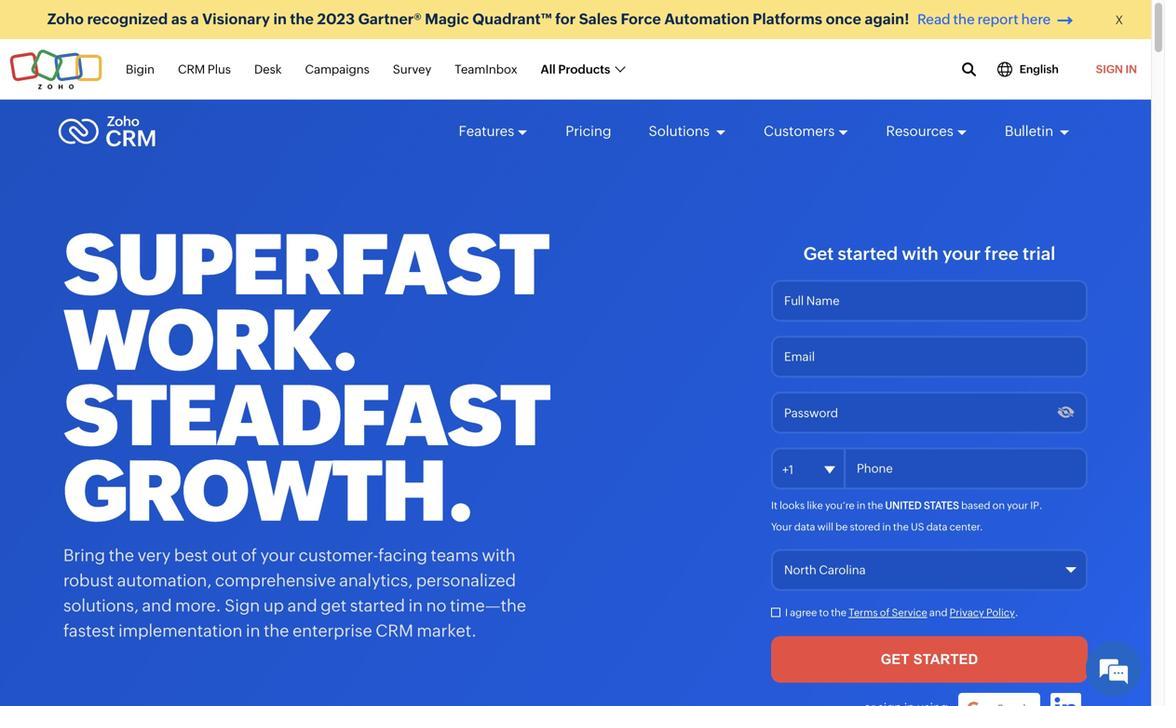 Task type: describe. For each thing, give the bounding box(es) containing it.
zoho crm logo image
[[58, 111, 156, 152]]

2 horizontal spatial and
[[930, 607, 948, 619]]

in left "no"
[[409, 596, 423, 615]]

solutions
[[649, 123, 713, 139]]

superfast
[[63, 217, 549, 313]]

zoho recognized as a visionary in the 2023 gartner® magic quadrant™ for sales force automation platforms once again! read the report here
[[47, 10, 1051, 27]]

your for steadfast
[[261, 546, 295, 565]]

center.
[[950, 521, 983, 533]]

as
[[171, 10, 187, 27]]

platforms
[[753, 10, 823, 27]]

bulletin link
[[1005, 106, 1071, 157]]

i
[[785, 607, 788, 619]]

terms
[[849, 607, 878, 619]]

trial
[[1023, 244, 1056, 264]]

superfast work. steadfast growth. bring the very best out of your customer-facing teams with robust automation, comprehensive analytics, personalized solutions, and more. sign up and get started in no time—the fastest implementation in the enterprise crm market.
[[63, 217, 549, 641]]

like
[[807, 500, 823, 512]]

crm plus link
[[178, 52, 231, 87]]

implementation
[[118, 621, 243, 641]]

will
[[818, 521, 834, 533]]

zoho
[[47, 10, 84, 27]]

once
[[826, 10, 862, 27]]

resources link
[[886, 106, 968, 157]]

on
[[993, 500, 1005, 512]]

bigin
[[126, 62, 155, 76]]

be
[[836, 521, 848, 533]]

stored
[[850, 521, 881, 533]]

customer-
[[299, 546, 379, 565]]

sign
[[1096, 63, 1124, 75]]

free
[[985, 244, 1019, 264]]

privacy policy link
[[950, 607, 1015, 619]]

based
[[962, 500, 991, 512]]

very
[[138, 546, 171, 565]]

Enter your name text field
[[772, 280, 1088, 322]]

crm plus
[[178, 62, 231, 76]]

you're
[[826, 500, 855, 512]]

enterprise
[[293, 621, 372, 641]]

2023
[[317, 10, 355, 27]]

started inside superfast work. steadfast growth. bring the very best out of your customer-facing teams with robust automation, comprehensive analytics, personalized solutions, and more. sign up and get started in no time—the fastest implementation in the enterprise crm market.
[[350, 596, 405, 615]]

in right visionary
[[273, 10, 287, 27]]

get
[[804, 244, 834, 264]]

desk link
[[254, 52, 282, 87]]

robust
[[63, 571, 114, 590]]

here
[[1022, 11, 1051, 27]]

0 vertical spatial with
[[902, 244, 939, 264]]

the down up
[[264, 621, 289, 641]]

0 horizontal spatial crm
[[178, 62, 205, 76]]

read the report here link
[[913, 11, 1076, 28]]

us
[[911, 521, 925, 533]]

the inside zoho recognized as a visionary in the 2023 gartner® magic quadrant™ for sales force automation platforms once again! read the report here
[[954, 11, 975, 27]]

1 horizontal spatial of
[[880, 607, 890, 619]]

for
[[555, 10, 576, 27]]

to
[[819, 607, 829, 619]]

fastest
[[63, 621, 115, 641]]

solutions link
[[649, 106, 727, 157]]

a
[[191, 10, 199, 27]]

privacy
[[950, 607, 985, 619]]

0 vertical spatial your
[[943, 244, 981, 264]]

teaminbox link
[[455, 52, 518, 87]]

campaigns link
[[305, 52, 370, 87]]

the left very
[[109, 546, 134, 565]]

1 data from the left
[[795, 521, 816, 533]]

the right "to"
[[831, 607, 847, 619]]

in
[[1126, 63, 1138, 75]]

resources
[[886, 123, 954, 139]]

work.
[[63, 292, 357, 389]]

1 horizontal spatial and
[[288, 596, 317, 615]]

time—the
[[450, 596, 526, 615]]

automation
[[665, 10, 750, 27]]

all products
[[541, 62, 611, 76]]

desk
[[254, 62, 282, 76]]

more.
[[175, 596, 221, 615]]

your data will be stored in the us data center.
[[772, 521, 983, 533]]

personalized
[[416, 571, 516, 590]]

sign
[[225, 596, 260, 615]]

read
[[918, 11, 951, 27]]

automation,
[[117, 571, 212, 590]]



Task type: vqa. For each thing, say whether or not it's contained in the screenshot.
the within Zoho recognized as a Visionary in the 2023 Gartner® Magic Quadrant™ for Sales Force Automation Platforms once again! Read the report here
yes



Task type: locate. For each thing, give the bounding box(es) containing it.
agree
[[790, 607, 817, 619]]

your
[[943, 244, 981, 264], [1007, 500, 1029, 512], [261, 546, 295, 565]]

of
[[241, 546, 257, 565], [880, 607, 890, 619]]

with up enter your name text box at the right top of the page
[[902, 244, 939, 264]]

report
[[978, 11, 1019, 27]]

data
[[795, 521, 816, 533], [927, 521, 948, 533]]

plus
[[208, 62, 231, 76]]

market.
[[417, 621, 477, 641]]

magic
[[425, 10, 469, 27]]

1 horizontal spatial .
[[1040, 500, 1043, 512]]

pricing
[[566, 123, 612, 139]]

crm
[[178, 62, 205, 76], [376, 621, 414, 641]]

of inside superfast work. steadfast growth. bring the very best out of your customer-facing teams with robust automation, comprehensive analytics, personalized solutions, and more. sign up and get started in no time—the fastest implementation in the enterprise crm market.
[[241, 546, 257, 565]]

quadrant™
[[473, 10, 552, 27]]

0 horizontal spatial .
[[1015, 607, 1019, 619]]

+1
[[783, 463, 794, 477]]

get
[[321, 596, 347, 615]]

1 vertical spatial crm
[[376, 621, 414, 641]]

sales
[[579, 10, 618, 27]]

started right 'get'
[[838, 244, 898, 264]]

survey
[[393, 62, 432, 76]]

force
[[621, 10, 661, 27]]

steadfast
[[63, 368, 549, 464]]

started
[[838, 244, 898, 264], [350, 596, 405, 615]]

again!
[[865, 10, 910, 27]]

bigin link
[[126, 52, 155, 87]]

all
[[541, 62, 556, 76]]

comprehensive
[[215, 571, 336, 590]]

crm left 'plus'
[[178, 62, 205, 76]]

0 horizontal spatial data
[[795, 521, 816, 533]]

policy
[[987, 607, 1015, 619]]

the left us
[[894, 521, 909, 533]]

bring
[[63, 546, 105, 565]]

1 vertical spatial with
[[482, 546, 516, 565]]

it looks like you're in the united states based on your ip .
[[772, 500, 1043, 512]]

get started with your free trial
[[804, 244, 1056, 264]]

your for like
[[1007, 500, 1029, 512]]

your left the free
[[943, 244, 981, 264]]

campaigns
[[305, 62, 370, 76]]

of right terms
[[880, 607, 890, 619]]

1 vertical spatial of
[[880, 607, 890, 619]]

your
[[772, 521, 793, 533]]

features
[[459, 123, 515, 139]]

teams
[[431, 546, 479, 565]]

crm left market. at the left bottom of the page
[[376, 621, 414, 641]]

0 vertical spatial of
[[241, 546, 257, 565]]

1 horizontal spatial crm
[[376, 621, 414, 641]]

and down automation,
[[142, 596, 172, 615]]

0 horizontal spatial your
[[261, 546, 295, 565]]

data left will
[[795, 521, 816, 533]]

Enter password for your account password field
[[772, 392, 1088, 434]]

and left privacy
[[930, 607, 948, 619]]

started down analytics,
[[350, 596, 405, 615]]

0 horizontal spatial of
[[241, 546, 257, 565]]

visionary
[[202, 10, 270, 27]]

bulletin
[[1005, 123, 1057, 139]]

crm inside superfast work. steadfast growth. bring the very best out of your customer-facing teams with robust automation, comprehensive analytics, personalized solutions, and more. sign up and get started in no time—the fastest implementation in the enterprise crm market.
[[376, 621, 414, 641]]

your up comprehensive
[[261, 546, 295, 565]]

united
[[886, 500, 922, 512]]

up
[[264, 596, 284, 615]]

None submit
[[772, 636, 1088, 683]]

x
[[1116, 13, 1124, 27]]

features link
[[459, 106, 529, 157]]

0 vertical spatial crm
[[178, 62, 205, 76]]

with up personalized
[[482, 546, 516, 565]]

customers
[[764, 123, 835, 139]]

1 horizontal spatial started
[[838, 244, 898, 264]]

Enter your email text field
[[772, 336, 1088, 378]]

the up your data will be stored in the us data center.
[[868, 500, 884, 512]]

your left ip on the right of the page
[[1007, 500, 1029, 512]]

the left '2023'
[[290, 10, 314, 27]]

terms of service link
[[849, 607, 928, 619]]

sign in
[[1096, 63, 1138, 75]]

2 vertical spatial your
[[261, 546, 295, 565]]

ip
[[1031, 500, 1040, 512]]

0 vertical spatial .
[[1040, 500, 1043, 512]]

1 vertical spatial .
[[1015, 607, 1019, 619]]

all products link
[[541, 52, 625, 87]]

states
[[924, 500, 960, 512]]

service
[[892, 607, 928, 619]]

1 vertical spatial your
[[1007, 500, 1029, 512]]

0 horizontal spatial with
[[482, 546, 516, 565]]

0 horizontal spatial and
[[142, 596, 172, 615]]

pricing link
[[566, 106, 612, 157]]

1 horizontal spatial with
[[902, 244, 939, 264]]

it
[[772, 500, 778, 512]]

sign in link
[[1082, 51, 1152, 88]]

english
[[1020, 63, 1059, 75]]

data right us
[[927, 521, 948, 533]]

in down sign
[[246, 621, 260, 641]]

recognized
[[87, 10, 168, 27]]

with inside superfast work. steadfast growth. bring the very best out of your customer-facing teams with robust automation, comprehensive analytics, personalized solutions, and more. sign up and get started in no time—the fastest implementation in the enterprise crm market.
[[482, 546, 516, 565]]

no
[[426, 596, 447, 615]]

of right out
[[241, 546, 257, 565]]

the right read
[[954, 11, 975, 27]]

2 horizontal spatial your
[[1007, 500, 1029, 512]]

growth.
[[63, 443, 473, 539]]

facing
[[379, 546, 428, 565]]

best
[[174, 546, 208, 565]]

1 vertical spatial started
[[350, 596, 405, 615]]

in right stored
[[883, 521, 892, 533]]

solutions,
[[63, 596, 139, 615]]

survey link
[[393, 52, 432, 87]]

products
[[559, 62, 611, 76]]

in right you're
[[857, 500, 866, 512]]

2 data from the left
[[927, 521, 948, 533]]

with
[[902, 244, 939, 264], [482, 546, 516, 565]]

1 horizontal spatial your
[[943, 244, 981, 264]]

Enter your phone number text field
[[772, 448, 1088, 490]]

. right privacy
[[1015, 607, 1019, 619]]

analytics,
[[339, 571, 413, 590]]

. right the "on"
[[1040, 500, 1043, 512]]

and
[[142, 596, 172, 615], [288, 596, 317, 615], [930, 607, 948, 619]]

0 vertical spatial started
[[838, 244, 898, 264]]

and right up
[[288, 596, 317, 615]]

in
[[273, 10, 287, 27], [857, 500, 866, 512], [883, 521, 892, 533], [409, 596, 423, 615], [246, 621, 260, 641]]

your inside superfast work. steadfast growth. bring the very best out of your customer-facing teams with robust automation, comprehensive analytics, personalized solutions, and more. sign up and get started in no time—the fastest implementation in the enterprise crm market.
[[261, 546, 295, 565]]

.
[[1040, 500, 1043, 512], [1015, 607, 1019, 619]]

i agree to the terms of service and privacy policy .
[[785, 607, 1019, 619]]

0 horizontal spatial started
[[350, 596, 405, 615]]

1 horizontal spatial data
[[927, 521, 948, 533]]



